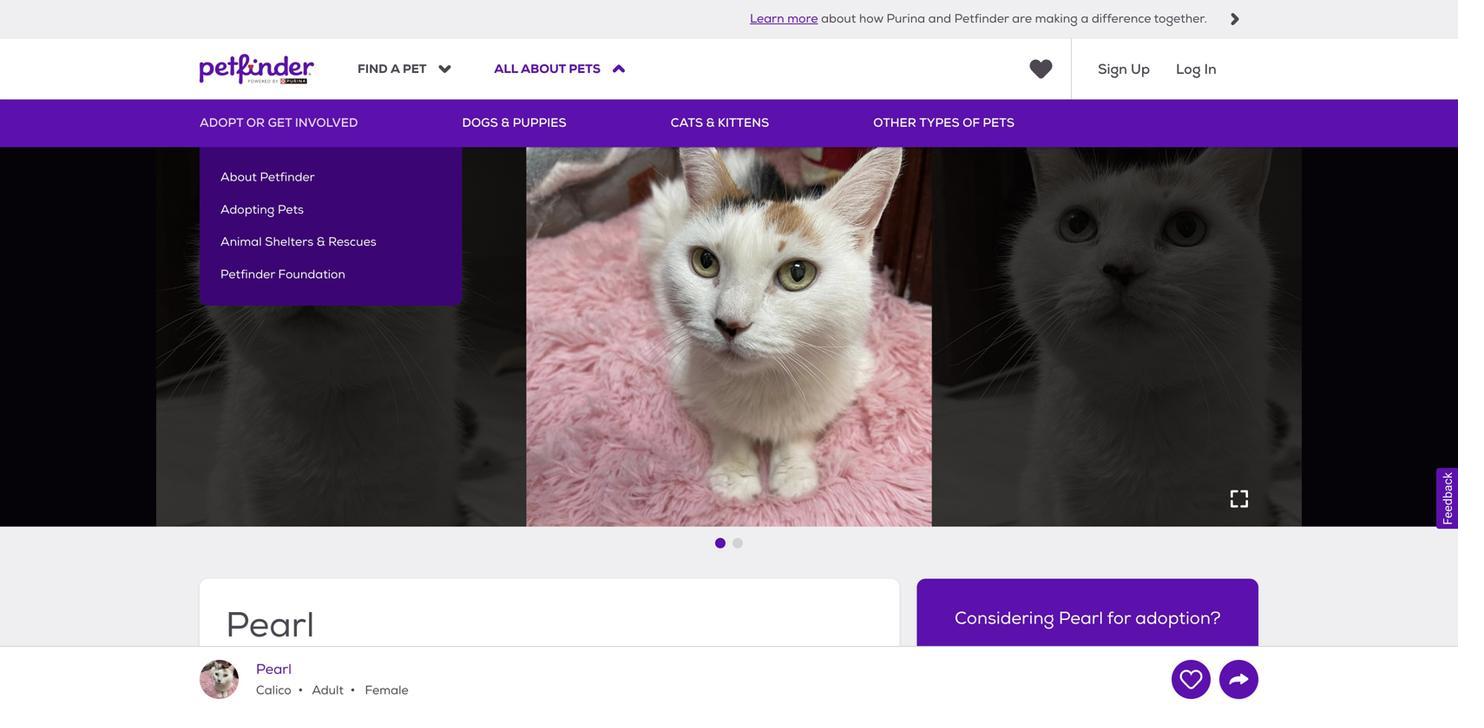 Task type: describe. For each thing, give the bounding box(es) containing it.
adopt
[[200, 115, 243, 131]]

animal shelters & rescues link
[[221, 233, 442, 252]]

find a pet button
[[358, 61, 451, 77]]

involved
[[295, 115, 358, 131]]

sign
[[1098, 60, 1128, 78]]

other types of pets
[[874, 115, 1015, 131]]

adopt or get involved
[[200, 115, 358, 131]]

shelters
[[265, 235, 314, 250]]

pearl for perrineville, nj
[[226, 603, 315, 647]]

all
[[494, 61, 518, 77]]

pearl left for
[[1059, 607, 1104, 629]]

dogs & puppies
[[462, 115, 567, 131]]

& for puppies
[[501, 115, 510, 131]]

& inside the animal shelters & rescues link
[[317, 235, 325, 250]]

petfinder foundation link
[[221, 265, 442, 285]]

0 vertical spatial petfinder
[[260, 170, 315, 185]]

find a pet
[[358, 61, 427, 77]]

sign up button
[[1098, 39, 1151, 99]]

pets inside other types of pets link
[[983, 115, 1015, 131]]

calico link
[[226, 673, 266, 691]]

all about pets button
[[494, 61, 625, 77]]

kittens
[[718, 115, 770, 131]]

log
[[1177, 60, 1201, 78]]

pearl for adult
[[256, 661, 292, 678]]

puppies
[[513, 115, 567, 131]]

nj
[[370, 673, 390, 691]]

pet
[[403, 61, 427, 77]]

for
[[1108, 607, 1131, 629]]

about petfinder
[[221, 170, 315, 185]]

adopting pets
[[221, 202, 304, 217]]

considering
[[955, 607, 1055, 629]]

dogs
[[462, 115, 498, 131]]

pearl main content
[[0, 99, 1459, 712]]

adopting pets link
[[221, 200, 442, 220]]

1 horizontal spatial pets
[[569, 61, 601, 77]]

find
[[358, 61, 388, 77]]

rescues
[[328, 235, 377, 250]]

other
[[874, 115, 917, 131]]

about petfinder link
[[221, 168, 442, 187]]

considering       pearl       for adoption?
[[955, 607, 1221, 629]]

pets inside adopting pets link
[[278, 202, 304, 217]]

adopt or get involved link
[[200, 99, 358, 147]]



Task type: locate. For each thing, give the bounding box(es) containing it.
calico left perrineville,
[[226, 673, 266, 691]]

1 vertical spatial petfinder
[[221, 267, 275, 282]]

female
[[362, 683, 409, 698]]

calico
[[226, 673, 266, 691], [256, 683, 292, 698]]

1 pearl, an adoptable calico in perrineville, nj_image-2 image from the left
[[121, 99, 527, 527]]

& inside dogs & puppies link
[[501, 115, 510, 131]]

petfinder
[[260, 170, 315, 185], [221, 267, 275, 282]]

0 horizontal spatial &
[[317, 235, 325, 250]]

petfinder up adopting pets
[[260, 170, 315, 185]]

cats
[[671, 115, 704, 131]]

pet type element
[[226, 671, 390, 693]]

about
[[521, 61, 566, 77], [221, 170, 257, 185]]

up
[[1131, 60, 1151, 78]]

2 horizontal spatial &
[[707, 115, 715, 131]]

0 vertical spatial pets
[[569, 61, 601, 77]]

pearl, an adoptable calico in perrineville, nj_image-1 image
[[527, 99, 932, 527]]

pearl right "pearl" image
[[256, 661, 292, 678]]

1 vertical spatial pets
[[983, 115, 1015, 131]]

all about pets
[[494, 61, 601, 77]]

of
[[963, 115, 980, 131]]

cats & kittens
[[671, 115, 770, 131]]

perrineville,
[[287, 673, 367, 691]]

adult
[[310, 683, 344, 698]]

animal
[[221, 235, 262, 250]]

0 vertical spatial about
[[521, 61, 566, 77]]

animal shelters & rescues
[[221, 235, 377, 250]]

calico inside pet type element
[[226, 673, 266, 691]]

or
[[246, 115, 265, 131]]

calico left adult
[[256, 683, 292, 698]]

petfinder foundation
[[221, 267, 346, 282]]

foundation
[[278, 267, 346, 282]]

about up adopting
[[221, 170, 257, 185]]

a
[[391, 61, 400, 77]]

pearl image
[[200, 660, 239, 699]]

pearl
[[226, 603, 315, 647], [1059, 607, 1104, 629], [256, 661, 292, 678]]

0 horizontal spatial about
[[221, 170, 257, 185]]

& right "dogs"
[[501, 115, 510, 131]]

pearl, an adoptable calico in perrineville, nj_image-2 image
[[121, 99, 527, 527], [932, 99, 1338, 527]]

about right all
[[521, 61, 566, 77]]

types
[[920, 115, 960, 131]]

petfinder down animal
[[221, 267, 275, 282]]

log in
[[1177, 60, 1217, 78]]

petfinder home image
[[200, 39, 314, 99]]

adoption?
[[1136, 607, 1221, 629]]

& right cats
[[707, 115, 715, 131]]

& for kittens
[[707, 115, 715, 131]]

dogs & puppies link
[[462, 99, 567, 147]]

about inside primary element
[[221, 170, 257, 185]]

2 vertical spatial pets
[[278, 202, 304, 217]]

get
[[268, 115, 292, 131]]

& left rescues in the top of the page
[[317, 235, 325, 250]]

1 vertical spatial about
[[221, 170, 257, 185]]

pets right all
[[569, 61, 601, 77]]

perrineville, nj
[[287, 673, 390, 691]]

pearl up calico link
[[226, 603, 315, 647]]

&
[[501, 115, 510, 131], [707, 115, 715, 131], [317, 235, 325, 250]]

1 horizontal spatial pearl, an adoptable calico in perrineville, nj_image-2 image
[[932, 99, 1338, 527]]

primary element
[[200, 99, 1259, 306]]

sign up
[[1098, 60, 1151, 78]]

cats & kittens link
[[671, 99, 770, 147]]

adopting
[[221, 202, 275, 217]]

& inside the 'cats & kittens' 'link'
[[707, 115, 715, 131]]

2 horizontal spatial pets
[[983, 115, 1015, 131]]

other types of pets link
[[874, 99, 1015, 147]]

log in button
[[1177, 39, 1217, 99]]

0 horizontal spatial pearl, an adoptable calico in perrineville, nj_image-2 image
[[121, 99, 527, 527]]

in
[[1205, 60, 1217, 78]]

2 pearl, an adoptable calico in perrineville, nj_image-2 image from the left
[[932, 99, 1338, 527]]

pets up shelters
[[278, 202, 304, 217]]

0 horizontal spatial pets
[[278, 202, 304, 217]]

pets
[[569, 61, 601, 77], [983, 115, 1015, 131], [278, 202, 304, 217]]

1 horizontal spatial &
[[501, 115, 510, 131]]

pets right of
[[983, 115, 1015, 131]]

1 horizontal spatial about
[[521, 61, 566, 77]]



Task type: vqa. For each thing, say whether or not it's contained in the screenshot.
Snoopy, adoptable Cat, Kitten Male Domestic Short Hair, 10 miles away. Image
no



